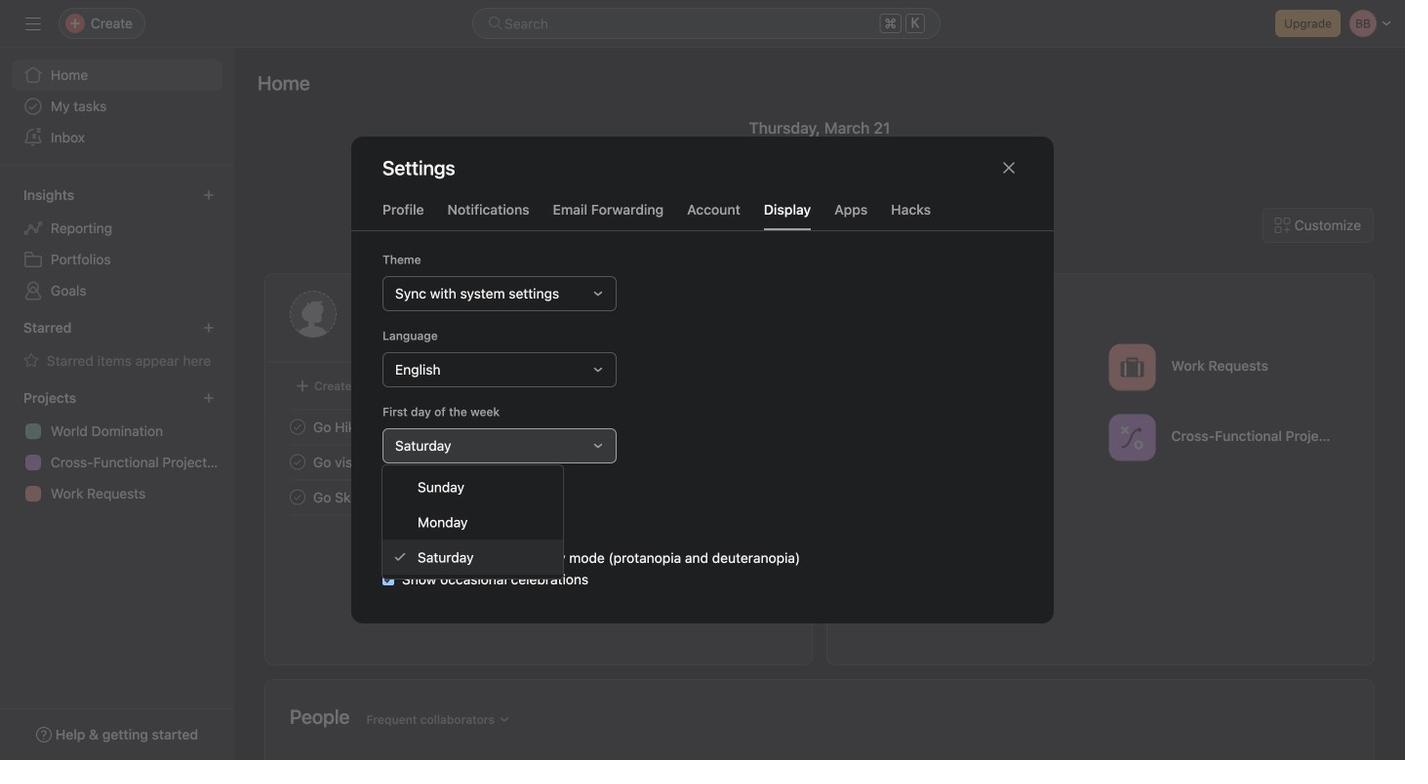 Task type: vqa. For each thing, say whether or not it's contained in the screenshot.
briefcase Icon
yes



Task type: describe. For each thing, give the bounding box(es) containing it.
briefcase image
[[1121, 356, 1144, 379]]

2 mark complete checkbox from the top
[[286, 486, 309, 509]]

global element
[[0, 48, 234, 165]]

mark complete image for mark complete checkbox
[[286, 415, 309, 439]]

Mark complete checkbox
[[286, 415, 309, 439]]

settings tab list
[[351, 199, 1054, 231]]

projects element
[[0, 381, 234, 513]]

insights element
[[0, 178, 234, 310]]

mark complete image for second mark complete option from the bottom of the page
[[286, 450, 309, 474]]



Task type: locate. For each thing, give the bounding box(es) containing it.
mark complete image up mark complete icon
[[286, 415, 309, 439]]

close this dialog image
[[1001, 160, 1017, 176]]

0 vertical spatial mark complete image
[[286, 415, 309, 439]]

hide sidebar image
[[25, 16, 41, 31]]

0 vertical spatial mark complete checkbox
[[286, 450, 309, 474]]

1 mark complete checkbox from the top
[[286, 450, 309, 474]]

None checkbox
[[383, 574, 394, 586]]

1 mark complete image from the top
[[286, 415, 309, 439]]

dialog
[[351, 137, 1054, 624]]

mark complete image down mark complete checkbox
[[286, 450, 309, 474]]

add profile photo image
[[290, 291, 337, 338]]

mark complete image
[[286, 415, 309, 439], [286, 450, 309, 474]]

Mark complete checkbox
[[286, 450, 309, 474], [286, 486, 309, 509]]

line_and_symbols image
[[1121, 426, 1144, 449]]

2 mark complete image from the top
[[286, 450, 309, 474]]

1 vertical spatial mark complete image
[[286, 450, 309, 474]]

starred element
[[0, 310, 234, 381]]

mark complete image
[[286, 486, 309, 509]]

1 vertical spatial mark complete checkbox
[[286, 486, 309, 509]]



